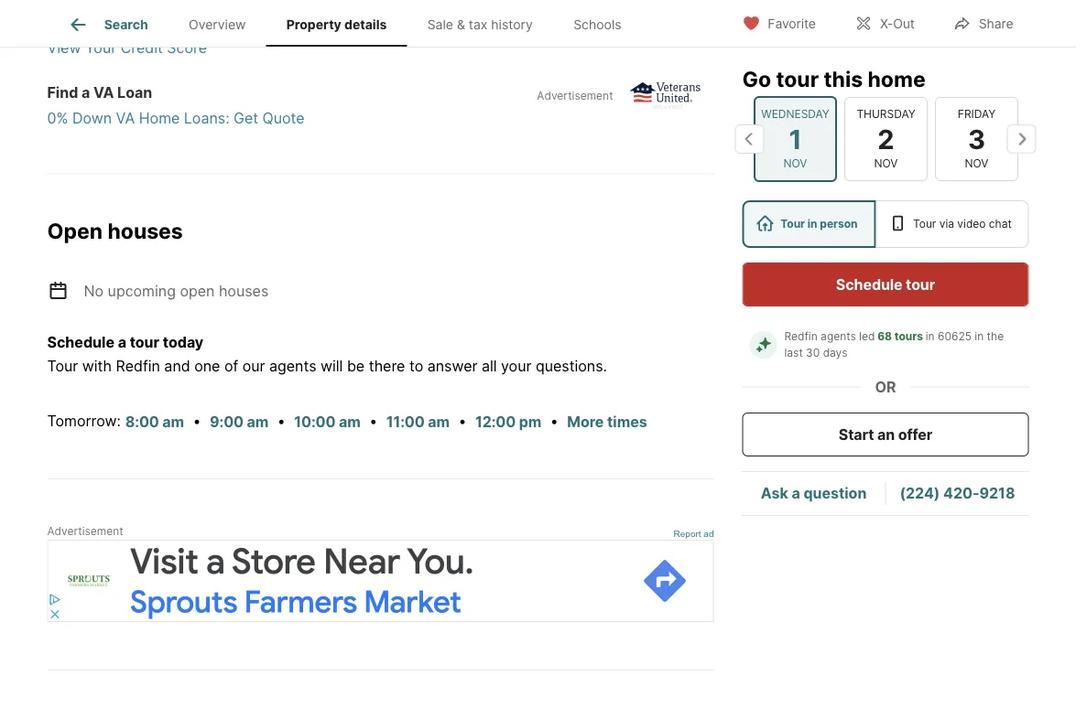 Task type: locate. For each thing, give the bounding box(es) containing it.
nov down the 3
[[964, 157, 988, 170]]

3 nov from the left
[[964, 157, 988, 170]]

quote
[[262, 110, 305, 128]]

list box containing tour in person
[[742, 201, 1029, 248]]

schedule up with
[[47, 334, 114, 352]]

nov inside wednesday 1 nov
[[783, 157, 807, 170]]

schedule inside button
[[836, 276, 902, 293]]

report up the credit
[[133, 14, 182, 32]]

more
[[567, 413, 604, 431]]

ad region
[[47, 541, 714, 623]]

upcoming
[[108, 282, 176, 300]]

am right 9:00
[[247, 413, 269, 431]]

2 vertical spatial advertisement
[[47, 526, 123, 539]]

0 horizontal spatial a
[[82, 84, 90, 102]]

1 horizontal spatial nov
[[874, 157, 897, 170]]

list box
[[742, 201, 1029, 248]]

tour inside option
[[780, 217, 805, 231]]

(224) 420-9218
[[900, 485, 1015, 503]]

1 nov from the left
[[783, 157, 807, 170]]

or
[[875, 378, 896, 396]]

10:00 am button
[[293, 411, 361, 435]]

0 horizontal spatial va
[[93, 84, 114, 102]]

0 horizontal spatial tour
[[47, 357, 78, 375]]

1 horizontal spatial report
[[674, 529, 701, 539]]

questions.
[[536, 357, 607, 375]]

a inside find a va loan 0% down va home loans: get quote
[[82, 84, 90, 102]]

1 vertical spatial tour
[[906, 276, 935, 293]]

x-out
[[880, 16, 915, 32]]

houses
[[108, 219, 183, 245], [219, 282, 269, 300]]

a for ask
[[792, 485, 800, 503]]

go
[[742, 66, 771, 92]]

2 • from the left
[[277, 412, 286, 430]]

previous image
[[735, 124, 764, 154]]

am right 8:00
[[162, 413, 184, 431]]

1 vertical spatial report
[[674, 529, 701, 539]]

check your report view your credit score
[[47, 14, 207, 57]]

1 horizontal spatial agents
[[821, 330, 856, 343]]

pm
[[519, 413, 541, 431]]

4 • from the left
[[458, 412, 467, 430]]

0 horizontal spatial nov
[[783, 157, 807, 170]]

a right find
[[82, 84, 90, 102]]

0 vertical spatial houses
[[108, 219, 183, 245]]

answer
[[427, 357, 477, 375]]

home
[[139, 110, 180, 128]]

this
[[824, 66, 863, 92]]

x-
[[880, 16, 893, 32]]

property
[[286, 17, 341, 32]]

report inside check your report view your credit score
[[133, 14, 182, 32]]

tax
[[469, 17, 488, 32]]

history
[[491, 17, 533, 32]]

va up down
[[93, 84, 114, 102]]

tour for tour via video chat
[[913, 217, 936, 231]]

in
[[807, 217, 817, 231], [926, 330, 935, 343], [975, 330, 984, 343]]

via
[[939, 217, 954, 231]]

tour
[[776, 66, 819, 92], [906, 276, 935, 293], [130, 334, 159, 352]]

find a va loan 0% down va home loans: get quote
[[47, 84, 305, 128]]

share button
[[938, 4, 1029, 42]]

tour for schedule
[[906, 276, 935, 293]]

person
[[820, 217, 858, 231]]

tour left "today"
[[130, 334, 159, 352]]

nov for 1
[[783, 157, 807, 170]]

friday 3 nov
[[957, 107, 995, 170]]

go tour this home
[[742, 66, 926, 92]]

• left 9:00
[[193, 412, 201, 430]]

tour via video chat option
[[876, 201, 1029, 248]]

tab list
[[47, 0, 656, 47]]

wednesday 1 nov
[[761, 107, 829, 170]]

0 horizontal spatial agents
[[269, 357, 316, 375]]

agents
[[821, 330, 856, 343], [269, 357, 316, 375]]

tours
[[895, 330, 923, 343]]

view
[[47, 39, 81, 57]]

nov down 2
[[874, 157, 897, 170]]

1 horizontal spatial a
[[118, 334, 126, 352]]

0 vertical spatial schedule
[[836, 276, 902, 293]]

1 vertical spatial houses
[[219, 282, 269, 300]]

• right pm
[[550, 412, 558, 430]]

am right 10:00 at the bottom left
[[339, 413, 361, 431]]

tour inside schedule tour button
[[906, 276, 935, 293]]

• left 10:00 at the bottom left
[[277, 412, 286, 430]]

in inside option
[[807, 217, 817, 231]]

favorite button
[[726, 4, 831, 42]]

2 horizontal spatial nov
[[964, 157, 988, 170]]

tour left with
[[47, 357, 78, 375]]

nov
[[783, 157, 807, 170], [874, 157, 897, 170], [964, 157, 988, 170]]

redfin up last on the right of page
[[784, 330, 818, 343]]

0 vertical spatial a
[[82, 84, 90, 102]]

nov inside thursday 2 nov
[[874, 157, 897, 170]]

agents up days
[[821, 330, 856, 343]]

sale
[[427, 17, 453, 32]]

today
[[163, 334, 204, 352]]

am
[[162, 413, 184, 431], [247, 413, 269, 431], [339, 413, 361, 431], [428, 413, 450, 431]]

houses up upcoming
[[108, 219, 183, 245]]

1 horizontal spatial tour
[[776, 66, 819, 92]]

0 horizontal spatial in
[[807, 217, 817, 231]]

will
[[321, 357, 343, 375]]

• left the 11:00
[[369, 412, 377, 430]]

2 vertical spatial tour
[[130, 334, 159, 352]]

your up the credit
[[97, 14, 130, 32]]

a right ask
[[792, 485, 800, 503]]

no
[[84, 282, 104, 300]]

1 vertical spatial agents
[[269, 357, 316, 375]]

schedule up led
[[836, 276, 902, 293]]

tab list containing search
[[47, 0, 656, 47]]

property details
[[286, 17, 387, 32]]

tour up tours on the right top of page
[[906, 276, 935, 293]]

2 horizontal spatial tour
[[906, 276, 935, 293]]

led
[[859, 330, 875, 343]]

start an offer
[[839, 426, 932, 444]]

0 horizontal spatial houses
[[108, 219, 183, 245]]

am right the 11:00
[[428, 413, 450, 431]]

get
[[234, 110, 258, 128]]

tour left via
[[913, 217, 936, 231]]

va down loan
[[116, 110, 135, 128]]

your down search link
[[85, 39, 116, 57]]

nov inside friday 3 nov
[[964, 157, 988, 170]]

2 vertical spatial a
[[792, 485, 800, 503]]

(224)
[[900, 485, 940, 503]]

1 vertical spatial redfin
[[116, 357, 160, 375]]

2 nov from the left
[[874, 157, 897, 170]]

in left the
[[975, 330, 984, 343]]

1 horizontal spatial tour
[[780, 217, 805, 231]]

0 vertical spatial advertisement
[[537, 19, 613, 32]]

1 vertical spatial schedule
[[47, 334, 114, 352]]

overview
[[189, 17, 246, 32]]

ask a question
[[761, 485, 867, 503]]

0 vertical spatial your
[[97, 14, 130, 32]]

search link
[[67, 14, 148, 36]]

share
[[979, 16, 1013, 32]]

friday
[[957, 107, 995, 121]]

report left ad
[[674, 529, 701, 539]]

0 horizontal spatial tour
[[130, 334, 159, 352]]

open houses
[[47, 219, 183, 245]]

2 horizontal spatial a
[[792, 485, 800, 503]]

3 am from the left
[[339, 413, 361, 431]]

0 vertical spatial tour
[[776, 66, 819, 92]]

1 horizontal spatial houses
[[219, 282, 269, 300]]

start an offer button
[[742, 413, 1029, 457]]

tour inside option
[[913, 217, 936, 231]]

a down upcoming
[[118, 334, 126, 352]]

tour up wednesday
[[776, 66, 819, 92]]

nov down 1 in the top of the page
[[783, 157, 807, 170]]

search
[[104, 17, 148, 32]]

9:00 am button
[[209, 411, 269, 435]]

in right tours on the right top of page
[[926, 330, 935, 343]]

redfin left and
[[116, 357, 160, 375]]

0 horizontal spatial report
[[133, 14, 182, 32]]

2 horizontal spatial tour
[[913, 217, 936, 231]]

tour left person
[[780, 217, 805, 231]]

schedule
[[836, 276, 902, 293], [47, 334, 114, 352]]

tour inside the schedule a tour today tour with redfin and one of our agents will be there to answer all your questions.
[[47, 357, 78, 375]]

0 horizontal spatial schedule
[[47, 334, 114, 352]]

0 vertical spatial va
[[93, 84, 114, 102]]

check
[[47, 14, 93, 32]]

your
[[97, 14, 130, 32], [85, 39, 116, 57]]

• left 12:00
[[458, 412, 467, 430]]

1 horizontal spatial redfin
[[784, 330, 818, 343]]

(224) 420-9218 link
[[900, 485, 1015, 503]]

tour in person option
[[742, 201, 876, 248]]

1 horizontal spatial schedule
[[836, 276, 902, 293]]

0 horizontal spatial redfin
[[116, 357, 160, 375]]

a inside the schedule a tour today tour with redfin and one of our agents will be there to answer all your questions.
[[118, 334, 126, 352]]

agents left will
[[269, 357, 316, 375]]

advertisement
[[537, 19, 613, 32], [537, 89, 613, 103], [47, 526, 123, 539]]

tomorrow:
[[47, 412, 121, 430]]

favorite
[[768, 16, 816, 32]]

of
[[224, 357, 238, 375]]

in left person
[[807, 217, 817, 231]]

1 vertical spatial va
[[116, 110, 135, 128]]

12:00
[[475, 413, 516, 431]]

1 am from the left
[[162, 413, 184, 431]]

details
[[344, 17, 387, 32]]

2 horizontal spatial in
[[975, 330, 984, 343]]

1 vertical spatial advertisement
[[537, 89, 613, 103]]

schedule inside the schedule a tour today tour with redfin and one of our agents will be there to answer all your questions.
[[47, 334, 114, 352]]

1 vertical spatial a
[[118, 334, 126, 352]]

houses right open
[[219, 282, 269, 300]]

no upcoming open houses
[[84, 282, 269, 300]]

report ad
[[674, 529, 714, 539]]

None button
[[753, 96, 837, 182], [844, 97, 927, 181], [935, 97, 1018, 181], [753, 96, 837, 182], [844, 97, 927, 181], [935, 97, 1018, 181]]

agents inside the schedule a tour today tour with redfin and one of our agents will be there to answer all your questions.
[[269, 357, 316, 375]]

sale & tax history tab
[[407, 3, 553, 47]]

0 vertical spatial report
[[133, 14, 182, 32]]

sale & tax history
[[427, 17, 533, 32]]

1 horizontal spatial in
[[926, 330, 935, 343]]

video
[[957, 217, 986, 231]]

8:00 am button
[[124, 411, 185, 435]]



Task type: vqa. For each thing, say whether or not it's contained in the screenshot.
(224) 420-9218 Link
yes



Task type: describe. For each thing, give the bounding box(es) containing it.
a for find
[[82, 84, 90, 102]]

the
[[987, 330, 1004, 343]]

next image
[[1007, 124, 1036, 154]]

68
[[877, 330, 892, 343]]

12:00 pm button
[[474, 411, 542, 435]]

one
[[194, 357, 220, 375]]

question
[[803, 485, 867, 503]]

a for schedule
[[118, 334, 126, 352]]

1 vertical spatial your
[[85, 39, 116, 57]]

x-out button
[[839, 4, 930, 42]]

schedule tour
[[836, 276, 935, 293]]

tomorrow: 8:00 am • 9:00 am • 10:00 am • 11:00 am • 12:00 pm • more times
[[47, 412, 647, 431]]

with
[[82, 357, 112, 375]]

home
[[868, 66, 926, 92]]

redfin inside the schedule a tour today tour with redfin and one of our agents will be there to answer all your questions.
[[116, 357, 160, 375]]

overview tab
[[168, 3, 266, 47]]

your
[[501, 357, 532, 375]]

report inside button
[[674, 529, 701, 539]]

wednesday
[[761, 107, 829, 121]]

schedule a tour today tour with redfin and one of our agents will be there to answer all your questions.
[[47, 334, 607, 375]]

times
[[607, 413, 647, 431]]

property details tab
[[266, 3, 407, 47]]

down
[[72, 110, 112, 128]]

schedule for schedule a tour today tour with redfin and one of our agents will be there to answer all your questions.
[[47, 334, 114, 352]]

thursday
[[856, 107, 915, 121]]

find
[[47, 84, 78, 102]]

thursday 2 nov
[[856, 107, 915, 170]]

there
[[369, 357, 405, 375]]

schedule tour button
[[742, 263, 1029, 307]]

view your credit score link
[[47, 38, 725, 60]]

last
[[784, 347, 803, 360]]

tour via video chat
[[913, 217, 1012, 231]]

nov for 2
[[874, 157, 897, 170]]

open
[[47, 219, 103, 245]]

2 am from the left
[[247, 413, 269, 431]]

tour in person
[[780, 217, 858, 231]]

score
[[167, 39, 207, 57]]

0%
[[47, 110, 68, 128]]

in the last 30 days
[[784, 330, 1007, 360]]

offer
[[898, 426, 932, 444]]

in inside in the last 30 days
[[975, 330, 984, 343]]

credit
[[121, 39, 163, 57]]

&
[[457, 17, 465, 32]]

9218
[[979, 485, 1015, 503]]

all
[[482, 357, 497, 375]]

3 • from the left
[[369, 412, 377, 430]]

0 vertical spatial redfin
[[784, 330, 818, 343]]

loan
[[117, 84, 152, 102]]

tour for tour in person
[[780, 217, 805, 231]]

schools tab
[[553, 3, 642, 47]]

1 horizontal spatial va
[[116, 110, 135, 128]]

advertisement for find a va loan 0% down va home loans: get quote
[[537, 89, 613, 103]]

advertisement for check your report view your credit score
[[537, 19, 613, 32]]

11:00
[[386, 413, 425, 431]]

9:00
[[210, 413, 244, 431]]

loans:
[[184, 110, 229, 128]]

start
[[839, 426, 874, 444]]

days
[[823, 347, 848, 360]]

8:00
[[125, 413, 159, 431]]

schedule for schedule tour
[[836, 276, 902, 293]]

11:00 am button
[[385, 411, 450, 435]]

3
[[967, 123, 985, 155]]

1 • from the left
[[193, 412, 201, 430]]

30
[[806, 347, 820, 360]]

chat
[[989, 217, 1012, 231]]

4 am from the left
[[428, 413, 450, 431]]

ask
[[761, 485, 788, 503]]

an
[[877, 426, 895, 444]]

report ad button
[[674, 529, 714, 544]]

tour for go
[[776, 66, 819, 92]]

redfin agents led 68 tours in 60625
[[784, 330, 972, 343]]

tour inside the schedule a tour today tour with redfin and one of our agents will be there to answer all your questions.
[[130, 334, 159, 352]]

schools
[[573, 17, 621, 32]]

420-
[[943, 485, 979, 503]]

out
[[893, 16, 915, 32]]

60625
[[938, 330, 972, 343]]

10:00
[[294, 413, 336, 431]]

be
[[347, 357, 365, 375]]

nov for 3
[[964, 157, 988, 170]]

and
[[164, 357, 190, 375]]

0 vertical spatial agents
[[821, 330, 856, 343]]

our
[[242, 357, 265, 375]]

ask a question link
[[761, 485, 867, 503]]

5 • from the left
[[550, 412, 558, 430]]

0% down va home loans: get quote link
[[47, 108, 725, 130]]



